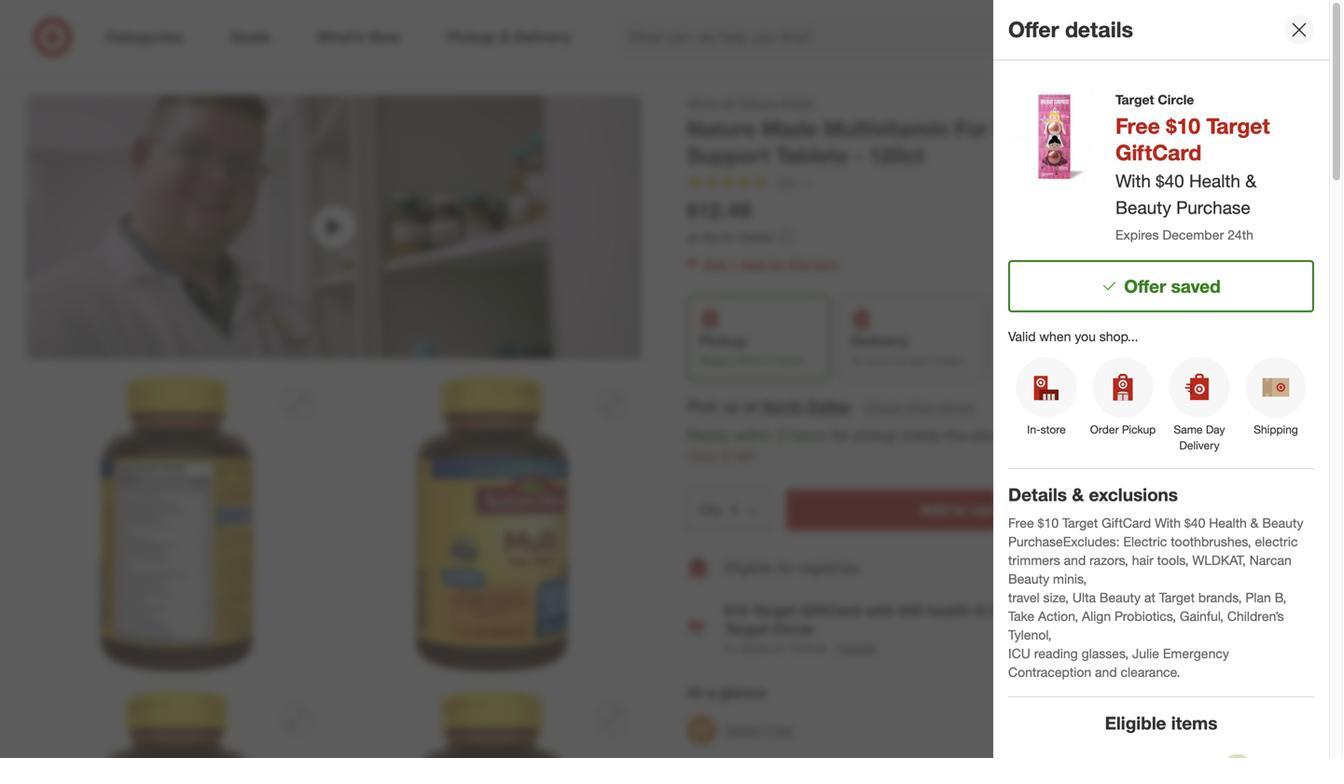 Task type: locate. For each thing, give the bounding box(es) containing it.
cart
[[972, 501, 1001, 519]]

& up 24th at top
[[1246, 170, 1257, 192]]

with inside free $10 target giftcard with $40 health & beauty purchase
[[1155, 515, 1181, 531]]

1 horizontal spatial item
[[1273, 561, 1295, 575]]

1 horizontal spatial with
[[1041, 116, 1084, 142]]

0 vertical spatial at
[[687, 229, 698, 245]]

0 vertical spatial within
[[734, 354, 764, 368]]

0 vertical spatial with
[[1116, 170, 1151, 192]]

store inside $10 target giftcard with $40 health & beauty purchase with target circle in-store or online ∙ details
[[740, 640, 770, 656]]

delivery up soon
[[851, 332, 909, 351]]

within up "up" at the bottom of page
[[734, 354, 764, 368]]

circle inside target circle free $10 target giftcard with $40 health & beauty purchase expires december 24th
[[1158, 91, 1195, 108]]

pickup inside the 'pickup ready within 2 hours'
[[699, 332, 748, 351]]

0 horizontal spatial north
[[702, 229, 735, 245]]

target circle free $10 target giftcard with $40 health & beauty purchase expires december 24th
[[1116, 91, 1271, 243]]

0 horizontal spatial at
[[687, 229, 698, 245]]

target up iron,
[[1116, 91, 1155, 108]]

sat,
[[1049, 354, 1068, 368]]

1 vertical spatial in-
[[725, 640, 740, 656]]

at down $12.49
[[687, 229, 698, 245]]

0 vertical spatial circle
[[1158, 91, 1195, 108]]

delivery inside delivery as soon as 5pm today
[[851, 332, 909, 351]]

$10 inside target circle free $10 target giftcard with $40 health & beauty purchase expires december 24th
[[1167, 113, 1201, 139]]

& up electric
[[1251, 515, 1259, 531]]

offer left saved
[[1125, 276, 1167, 297]]

item down electric
[[1273, 561, 1295, 575]]

nature made multivitamin for him with no iron, nutritional support tablets - 120ct, 4 of 9 image
[[342, 374, 642, 675]]

0 vertical spatial $40
[[1156, 170, 1185, 192]]

1 horizontal spatial 2
[[777, 426, 786, 444]]

0 vertical spatial purchase
[[1177, 197, 1251, 219]]

stores
[[939, 399, 975, 415]]

or
[[773, 640, 785, 656]]

$40 left health
[[899, 602, 923, 620]]

with for iron,
[[1041, 116, 1084, 142]]

shipping inside shipping get it by sat, dec 23
[[1003, 332, 1065, 351]]

for left pickup
[[832, 426, 849, 444]]

1 horizontal spatial circle
[[1158, 91, 1195, 108]]

add left to
[[921, 501, 949, 519]]

eligible left registries
[[725, 559, 773, 577]]

0 vertical spatial for
[[770, 256, 786, 272]]

delivery down same
[[1180, 439, 1220, 453]]

What can we help you find? suggestions appear below search field
[[617, 17, 1082, 58]]

2 vertical spatial free
[[767, 722, 793, 739]]

$10 down eligible for registries
[[725, 602, 748, 620]]

ready up only
[[687, 426, 730, 444]]

item right this
[[814, 256, 839, 272]]

1 vertical spatial made
[[762, 116, 818, 142]]

1 vertical spatial $40
[[1185, 515, 1206, 531]]

ready inside the 'pickup ready within 2 hours'
[[699, 354, 731, 368]]

1 horizontal spatial in-
[[1028, 423, 1041, 437]]

in-store
[[1028, 423, 1066, 437]]

with left the no
[[1041, 116, 1084, 142]]

for left this
[[770, 256, 786, 272]]

with inside target circle free $10 target giftcard with $40 health & beauty purchase expires december 24th
[[1116, 170, 1151, 192]]

search
[[1069, 30, 1114, 48]]

0 horizontal spatial shipping
[[1003, 332, 1065, 351]]

with up expires
[[1116, 170, 1151, 192]]

with up "details" button
[[865, 602, 895, 620]]

0 horizontal spatial store
[[740, 640, 770, 656]]

beloved peppermint & sugar cane bath bomb - 4oz image
[[1164, 750, 1313, 759]]

$40 up toothbrushes,
[[1185, 515, 1206, 531]]

2 down pick up at north dallas
[[777, 426, 786, 444]]

shop all nature made nature made multivitamin for him with no iron, nutritional support tablets - 120ct
[[687, 94, 1284, 169]]

0 vertical spatial add
[[921, 501, 949, 519]]

hair
[[1133, 552, 1154, 569]]

deal
[[742, 256, 766, 272]]

with inside shop all nature made nature made multivitamin for him with no iron, nutritional support tablets - 120ct
[[1041, 116, 1084, 142]]

$10 right the no
[[1167, 113, 1201, 139]]

hours down north dallas button
[[790, 426, 827, 444]]

made
[[781, 94, 814, 111], [762, 116, 818, 142]]

$40 inside free $10 target giftcard with $40 health & beauty purchase
[[1185, 515, 1206, 531]]

2 horizontal spatial with
[[1113, 602, 1143, 620]]

2 vertical spatial for
[[777, 559, 795, 577]]

within inside ready within 2 hours for pickup inside the store only 6 left
[[734, 426, 773, 444]]

& inside $10 target giftcard with $40 health & beauty purchase with target circle in-store or online ∙ details
[[976, 602, 986, 620]]

giftcard inside free $10 target giftcard with $40 health & beauty purchase
[[1102, 515, 1152, 531]]

target
[[1116, 91, 1155, 108], [1207, 113, 1271, 139], [1063, 515, 1099, 531], [1160, 590, 1195, 606], [753, 602, 797, 620], [725, 621, 769, 639]]

verified
[[1066, 722, 1110, 739]]

0 vertical spatial offer
[[1009, 16, 1060, 43]]

nature made multivitamin for him with no iron, nutritional support tablets - 120ct, 5 of 9 image
[[27, 690, 327, 759]]

1 vertical spatial within
[[734, 426, 773, 444]]

beauty up expires
[[1116, 197, 1172, 219]]

details right ∙
[[837, 640, 877, 656]]

beauty up electric
[[1263, 515, 1304, 531]]

0 vertical spatial delivery
[[851, 332, 909, 351]]

1 vertical spatial item
[[1273, 561, 1295, 575]]

gluten free
[[725, 722, 793, 739]]

beauty inside target circle free $10 target giftcard with $40 health & beauty purchase expires december 24th
[[1116, 197, 1172, 219]]

in-
[[1028, 423, 1041, 437], [725, 640, 740, 656]]

add inside add to cart button
[[921, 501, 949, 519]]

at right "up" at the bottom of page
[[744, 397, 758, 416]]

2 vertical spatial $10
[[725, 602, 748, 620]]

circle inside $10 target giftcard with $40 health & beauty purchase with target circle in-store or online ∙ details
[[773, 621, 814, 639]]

0 horizontal spatial purchase
[[1009, 534, 1064, 550]]

1 vertical spatial for
[[832, 426, 849, 444]]

north right "up" at the bottom of page
[[762, 397, 803, 416]]

size,
[[1044, 590, 1069, 606]]

1 vertical spatial eligible
[[1105, 713, 1167, 734]]

free right gluten
[[767, 722, 793, 739]]

0 vertical spatial hours
[[776, 354, 805, 368]]

circle
[[1158, 91, 1195, 108], [773, 621, 814, 639]]

you
[[1075, 328, 1096, 345]]

target up excludes:
[[1063, 515, 1099, 531]]

north
[[702, 229, 735, 245], [762, 397, 803, 416]]

eligible for eligible for registries
[[725, 559, 773, 577]]

circle up online
[[773, 621, 814, 639]]

shipping for shipping get it by sat, dec 23
[[1003, 332, 1065, 351]]

order pickup
[[1091, 423, 1156, 437]]

free right the target promotion image
[[1116, 113, 1161, 139]]

0 vertical spatial pickup
[[699, 332, 748, 351]]

2 vertical spatial giftcard
[[801, 602, 861, 620]]

registries
[[799, 559, 860, 577]]

dallas up ready within 2 hours for pickup inside the store only 6 left
[[807, 397, 851, 416]]

add inside add item button
[[1249, 561, 1270, 575]]

item inside button
[[1273, 561, 1295, 575]]

1 vertical spatial offer
[[1125, 276, 1167, 297]]

1 vertical spatial with
[[1155, 515, 1181, 531]]

tools,
[[1158, 552, 1189, 569]]

up
[[722, 397, 740, 416]]

1 vertical spatial giftcard
[[1102, 515, 1152, 531]]

within
[[734, 354, 764, 368], [734, 426, 773, 444]]

0 vertical spatial 2
[[767, 354, 773, 368]]

a
[[707, 684, 715, 702]]

1 horizontal spatial free
[[1009, 515, 1035, 531]]

0 vertical spatial health
[[1190, 170, 1241, 192]]

and
[[1064, 552, 1086, 569], [1096, 664, 1118, 681]]

0 horizontal spatial eligible
[[725, 559, 773, 577]]

health up toothbrushes,
[[1210, 515, 1247, 531]]

1 horizontal spatial $10
[[1038, 515, 1059, 531]]

0 vertical spatial free
[[1116, 113, 1161, 139]]

add for add item
[[1249, 561, 1270, 575]]

0 horizontal spatial and
[[1064, 552, 1086, 569]]

add item
[[1249, 561, 1295, 575]]

delivery inside same day delivery
[[1180, 439, 1220, 453]]

0 vertical spatial north
[[702, 229, 735, 245]]

add to cart button
[[786, 490, 1135, 531]]

137
[[775, 174, 797, 190]]

shop
[[687, 94, 718, 111]]

store
[[1041, 423, 1066, 437], [971, 426, 1005, 444], [740, 640, 770, 656]]

circle up iron,
[[1158, 91, 1195, 108]]

in- inside $10 target giftcard with $40 health & beauty purchase with target circle in-store or online ∙ details
[[725, 640, 740, 656]]

1 vertical spatial ready
[[687, 426, 730, 444]]

2 up pick up at north dallas
[[767, 354, 773, 368]]

beauty
[[1116, 197, 1172, 219], [1263, 515, 1304, 531], [1009, 571, 1050, 587], [1100, 590, 1141, 606]]

with
[[1116, 170, 1151, 192], [1155, 515, 1181, 531]]

1 horizontal spatial pickup
[[1123, 423, 1156, 437]]

clearance.
[[1121, 664, 1181, 681]]

1 horizontal spatial at
[[744, 397, 758, 416]]

dallas
[[739, 229, 774, 245], [807, 397, 851, 416]]

nature made multivitamin for him with no iron, nutritional support tablets - 120ct, 2 of 9, play video image
[[27, 95, 642, 359]]

store left or
[[740, 640, 770, 656]]

within up left
[[734, 426, 773, 444]]

online
[[789, 640, 826, 656]]

the
[[946, 426, 967, 444]]

$40 down iron,
[[1156, 170, 1185, 192]]

for inside ready within 2 hours for pickup inside the store only 6 left
[[832, 426, 849, 444]]

beauty up travel
[[1009, 571, 1050, 587]]

0 horizontal spatial offer
[[1009, 16, 1060, 43]]

1 vertical spatial 2
[[777, 426, 786, 444]]

health
[[927, 602, 971, 620]]

2 vertical spatial $40
[[899, 602, 923, 620]]

shop...
[[1100, 328, 1139, 345]]

ready up pick
[[699, 354, 731, 368]]

gluten free button
[[687, 710, 793, 751]]

nature down all
[[687, 116, 756, 142]]

excludes: electric toothbrushes, electric trimmers and razors, hair tools, wldkat, narcan beauty minis, travel size, ulta beauty at target brands, plan b, take action, align probiotics, gainful, children's tylenol, icu reading glasses, julie emergency contraception and clearance.
[[1009, 534, 1298, 681]]

north down $12.49
[[702, 229, 735, 245]]

6
[[722, 448, 730, 466]]

5pm
[[910, 354, 932, 368]]

glasses,
[[1082, 646, 1129, 662]]

see 1 deal for this item
[[704, 256, 839, 272]]

in- down by
[[1028, 423, 1041, 437]]

purchase up trimmers
[[1009, 534, 1064, 550]]

offer left "search"
[[1009, 16, 1060, 43]]

brands,
[[1199, 590, 1242, 606]]

free right cart
[[1009, 515, 1035, 531]]

only
[[687, 448, 718, 466]]

add up the plan
[[1249, 561, 1270, 575]]

0 vertical spatial made
[[781, 94, 814, 111]]

0 vertical spatial eligible
[[725, 559, 773, 577]]

dialog
[[994, 0, 1344, 759]]

get
[[1003, 354, 1021, 368]]

0 horizontal spatial in-
[[725, 640, 740, 656]]

1 horizontal spatial add
[[1249, 561, 1270, 575]]

expires
[[1116, 227, 1159, 243]]

pickup
[[699, 332, 748, 351], [1123, 423, 1156, 437]]

offer inside offer saved button
[[1125, 276, 1167, 297]]

and down 'glasses,'
[[1096, 664, 1118, 681]]

$40
[[1156, 170, 1185, 192], [1185, 515, 1206, 531], [899, 602, 923, 620]]

no
[[1090, 116, 1119, 142]]

details
[[1009, 484, 1067, 506], [837, 640, 877, 656]]

0 horizontal spatial dallas
[[739, 229, 774, 245]]

with up electric
[[1155, 515, 1181, 531]]

pickup right order
[[1123, 423, 1156, 437]]

0 vertical spatial shipping
[[1003, 332, 1065, 351]]

see 1 deal for this item link
[[687, 251, 1303, 277]]

details right cart
[[1009, 484, 1067, 506]]

2 horizontal spatial at
[[1145, 590, 1156, 606]]

store right the
[[971, 426, 1005, 444]]

target up "gainful,"
[[1160, 590, 1195, 606]]

at
[[687, 229, 698, 245], [744, 397, 758, 416], [1145, 590, 1156, 606]]

1 horizontal spatial store
[[971, 426, 1005, 444]]

1 vertical spatial hours
[[790, 426, 827, 444]]

in- up the at a glance
[[725, 640, 740, 656]]

nature right all
[[738, 94, 778, 111]]

1 vertical spatial add
[[1249, 561, 1270, 575]]

shipping right day
[[1254, 423, 1299, 437]]

$10 up trimmers
[[1038, 515, 1059, 531]]

ready
[[699, 354, 731, 368], [687, 426, 730, 444]]

1 horizontal spatial and
[[1096, 664, 1118, 681]]

details inside $10 target giftcard with $40 health & beauty purchase with target circle in-store or online ∙ details
[[837, 640, 877, 656]]

0 horizontal spatial delivery
[[851, 332, 909, 351]]

1 horizontal spatial purchase
[[1177, 197, 1251, 219]]

0 horizontal spatial item
[[814, 256, 839, 272]]

1 vertical spatial free
[[1009, 515, 1035, 531]]

julie
[[1133, 646, 1160, 662]]

1 vertical spatial delivery
[[1180, 439, 1220, 453]]

1 horizontal spatial eligible
[[1105, 713, 1167, 734]]

&
[[1246, 170, 1257, 192], [1072, 484, 1085, 506], [1251, 515, 1259, 531], [976, 602, 986, 620]]

1 horizontal spatial delivery
[[1180, 439, 1220, 453]]

hours up north dallas button
[[776, 354, 805, 368]]

at up probiotics,
[[1145, 590, 1156, 606]]

1 horizontal spatial shipping
[[1254, 423, 1299, 437]]

0 vertical spatial ready
[[699, 354, 731, 368]]

1 vertical spatial shipping
[[1254, 423, 1299, 437]]

1 vertical spatial purchase
[[1009, 534, 1064, 550]]

hours
[[776, 354, 805, 368], [790, 426, 827, 444]]

0 horizontal spatial $10
[[725, 602, 748, 620]]

0 vertical spatial $10
[[1167, 113, 1201, 139]]

shipping for shipping
[[1254, 423, 1299, 437]]

$40 inside target circle free $10 target giftcard with $40 health & beauty purchase expires december 24th
[[1156, 170, 1185, 192]]

and up minis,
[[1064, 552, 1086, 569]]

1 vertical spatial $10
[[1038, 515, 1059, 531]]

nature made multivitamin for him with no iron, nutritional support tablets - 120ct, 6 of 9 image
[[342, 690, 642, 759]]

with right the align
[[1113, 602, 1143, 620]]

giftcard up expires
[[1116, 140, 1202, 166]]

wldkat,
[[1193, 552, 1247, 569]]

shipping up by
[[1003, 332, 1065, 351]]

by
[[1033, 354, 1045, 368]]

delivery
[[851, 332, 909, 351], [1180, 439, 1220, 453]]

1 vertical spatial circle
[[773, 621, 814, 639]]

delivery as soon as 5pm today
[[851, 332, 963, 368]]

& right health
[[976, 602, 986, 620]]

giftcard up electric
[[1102, 515, 1152, 531]]

1 vertical spatial details
[[837, 640, 877, 656]]

eligible items
[[1105, 713, 1218, 734]]

purchase up december
[[1177, 197, 1251, 219]]

∙
[[830, 640, 834, 656]]

check other stores button
[[862, 397, 976, 417]]

ulta
[[1073, 590, 1096, 606]]

nature made multivitamin for him with no iron, nutritional support tablets - 120ct, 1 of 9 image
[[27, 0, 642, 80]]

take
[[1009, 608, 1035, 625]]

0 horizontal spatial with
[[1116, 170, 1151, 192]]

pickup up "up" at the bottom of page
[[699, 332, 748, 351]]

0 horizontal spatial add
[[921, 501, 949, 519]]

beauty
[[990, 602, 1039, 620]]

target right iron,
[[1207, 113, 1271, 139]]

giftcard up ∙
[[801, 602, 861, 620]]

purchase
[[1043, 602, 1109, 620]]

1 vertical spatial north
[[762, 397, 803, 416]]

1 horizontal spatial with
[[1155, 515, 1181, 531]]

target promotion image image
[[1009, 91, 1101, 183]]

december
[[1163, 227, 1225, 243]]

health down nutritional
[[1190, 170, 1241, 192]]

add to cart
[[921, 501, 1001, 519]]

0 vertical spatial giftcard
[[1116, 140, 1202, 166]]

free
[[1116, 113, 1161, 139], [1009, 515, 1035, 531], [767, 722, 793, 739]]

1 vertical spatial and
[[1096, 664, 1118, 681]]

0 vertical spatial details
[[1009, 484, 1067, 506]]

eligible down the clearance.
[[1105, 713, 1167, 734]]

0 horizontal spatial circle
[[773, 621, 814, 639]]

add
[[921, 501, 949, 519], [1249, 561, 1270, 575]]

nutritional
[[1177, 116, 1284, 142]]

iron,
[[1125, 116, 1171, 142]]

pick up at north dallas
[[687, 397, 851, 416]]

1 vertical spatial dallas
[[807, 397, 851, 416]]

0 horizontal spatial 2
[[767, 354, 773, 368]]

store left order
[[1041, 423, 1066, 437]]

dallas up deal
[[739, 229, 774, 245]]

reading
[[1035, 646, 1078, 662]]

for left registries
[[777, 559, 795, 577]]

2 vertical spatial at
[[1145, 590, 1156, 606]]

1 horizontal spatial north
[[762, 397, 803, 416]]

2 horizontal spatial $10
[[1167, 113, 1201, 139]]



Task type: vqa. For each thing, say whether or not it's contained in the screenshot.
rightmost Wild Fable New at ¬
no



Task type: describe. For each thing, give the bounding box(es) containing it.
tylenol,
[[1009, 627, 1052, 643]]

details & exclusions
[[1009, 484, 1179, 506]]

usp
[[1036, 722, 1063, 739]]

eligible for registries
[[725, 559, 860, 577]]

giftcard inside target circle free $10 target giftcard with $40 health & beauty purchase expires december 24th
[[1116, 140, 1202, 166]]

$12.49
[[687, 197, 751, 223]]

to
[[953, 501, 968, 519]]

1 vertical spatial nature
[[687, 116, 756, 142]]

offer saved button
[[1009, 260, 1315, 312]]

0 vertical spatial dallas
[[739, 229, 774, 245]]

razors,
[[1090, 552, 1129, 569]]

giftcard inside $10 target giftcard with $40 health & beauty purchase with target circle in-store or online ∙ details
[[801, 602, 861, 620]]

target inside excludes: electric toothbrushes, electric trimmers and razors, hair tools, wldkat, narcan beauty minis, travel size, ulta beauty at target brands, plan b, take action, align probiotics, gainful, children's tylenol, icu reading glasses, julie emergency contraception and clearance.
[[1160, 590, 1195, 606]]

health inside target circle free $10 target giftcard with $40 health & beauty purchase expires december 24th
[[1190, 170, 1241, 192]]

target up or
[[753, 602, 797, 620]]

this
[[789, 256, 810, 272]]

align
[[1082, 608, 1112, 625]]

all
[[722, 94, 735, 111]]

for
[[955, 116, 988, 142]]

$10 inside free $10 target giftcard with $40 health & beauty purchase
[[1038, 515, 1059, 531]]

valid
[[1009, 328, 1036, 345]]

within inside the 'pickup ready within 2 hours'
[[734, 354, 764, 368]]

with for circle
[[1113, 602, 1143, 620]]

narcan
[[1250, 552, 1292, 569]]

pickup ready within 2 hours
[[699, 332, 805, 368]]

trimmers
[[1009, 552, 1061, 569]]

same day delivery
[[1174, 423, 1226, 453]]

search button
[[1069, 17, 1114, 62]]

support
[[687, 143, 770, 169]]

add for add to cart
[[921, 501, 949, 519]]

offer details
[[1009, 16, 1134, 43]]

free inside gluten free button
[[767, 722, 793, 739]]

as
[[895, 354, 907, 368]]

1
[[731, 256, 738, 272]]

$10 target giftcard with $40 health & beauty purchase with target circle in-store or online ∙ details
[[725, 602, 1143, 656]]

travel
[[1009, 590, 1040, 606]]

him
[[994, 116, 1035, 142]]

dialog containing offer details
[[994, 0, 1344, 759]]

free $10 target giftcard with $40 health & beauty purchase
[[1009, 515, 1304, 550]]

at north dallas
[[687, 229, 774, 245]]

purchase inside target circle free $10 target giftcard with $40 health & beauty purchase expires december 24th
[[1177, 197, 1251, 219]]

items
[[1172, 713, 1218, 734]]

& inside target circle free $10 target giftcard with $40 health & beauty purchase expires december 24th
[[1246, 170, 1257, 192]]

north dallas button
[[762, 396, 851, 417]]

usp verified
[[1036, 722, 1110, 739]]

add item button
[[1224, 553, 1303, 583]]

as
[[851, 354, 864, 368]]

offer saved
[[1125, 276, 1221, 297]]

beauty up the align
[[1100, 590, 1141, 606]]

excludes:
[[1064, 534, 1120, 550]]

137 link
[[687, 173, 815, 195]]

multivitamin
[[824, 116, 949, 142]]

see
[[704, 256, 727, 272]]

electric
[[1256, 534, 1298, 550]]

probiotics,
[[1115, 608, 1177, 625]]

purchase inside free $10 target giftcard with $40 health & beauty purchase
[[1009, 534, 1064, 550]]

today
[[935, 354, 963, 368]]

icu
[[1009, 646, 1031, 662]]

free inside target circle free $10 target giftcard with $40 health & beauty purchase expires december 24th
[[1116, 113, 1161, 139]]

2 inside the 'pickup ready within 2 hours'
[[767, 354, 773, 368]]

0 vertical spatial and
[[1064, 552, 1086, 569]]

health inside free $10 target giftcard with $40 health & beauty purchase
[[1210, 515, 1247, 531]]

other
[[904, 399, 935, 415]]

beauty inside free $10 target giftcard with $40 health & beauty purchase
[[1263, 515, 1304, 531]]

0 vertical spatial nature
[[738, 94, 778, 111]]

offer for offer saved
[[1125, 276, 1167, 297]]

inside
[[902, 426, 942, 444]]

gainful,
[[1180, 608, 1224, 625]]

0 horizontal spatial with
[[865, 602, 895, 620]]

target inside free $10 target giftcard with $40 health & beauty purchase
[[1063, 515, 1099, 531]]

at inside excludes: electric toothbrushes, electric trimmers and razors, hair tools, wldkat, narcan beauty minis, travel size, ulta beauty at target brands, plan b, take action, align probiotics, gainful, children's tylenol, icu reading glasses, julie emergency contraception and clearance.
[[1145, 590, 1156, 606]]

children's
[[1228, 608, 1285, 625]]

glance
[[719, 684, 767, 702]]

when
[[1040, 328, 1072, 345]]

pickup
[[854, 426, 898, 444]]

valid when you shop...
[[1009, 328, 1139, 345]]

left
[[734, 448, 755, 466]]

shipping get it by sat, dec 23
[[1003, 332, 1107, 368]]

& inside free $10 target giftcard with $40 health & beauty purchase
[[1251, 515, 1259, 531]]

same
[[1174, 423, 1203, 437]]

0 vertical spatial in-
[[1028, 423, 1041, 437]]

ready inside ready within 2 hours for pickup inside the store only 6 left
[[687, 426, 730, 444]]

check
[[863, 399, 901, 415]]

& up excludes:
[[1072, 484, 1085, 506]]

0 vertical spatial item
[[814, 256, 839, 272]]

soon
[[867, 354, 892, 368]]

details button
[[837, 639, 877, 658]]

nature made multivitamin for him with no iron, nutritional support tablets - 120ct, 3 of 9 image
[[27, 374, 327, 675]]

23
[[1094, 354, 1107, 368]]

plan
[[1246, 590, 1272, 606]]

$10 inside $10 target giftcard with $40 health & beauty purchase with target circle in-store or online ∙ details
[[725, 602, 748, 620]]

target up glance
[[725, 621, 769, 639]]

1 horizontal spatial details
[[1009, 484, 1067, 506]]

check other stores
[[863, 399, 975, 415]]

store inside ready within 2 hours for pickup inside the store only 6 left
[[971, 426, 1005, 444]]

free inside free $10 target giftcard with $40 health & beauty purchase
[[1009, 515, 1035, 531]]

action,
[[1039, 608, 1079, 625]]

for inside see 1 deal for this item link
[[770, 256, 786, 272]]

minis,
[[1054, 571, 1087, 587]]

$40 inside $10 target giftcard with $40 health & beauty purchase with target circle in-store or online ∙ details
[[899, 602, 923, 620]]

eligible for eligible items
[[1105, 713, 1167, 734]]

toothbrushes,
[[1171, 534, 1252, 550]]

1 vertical spatial at
[[744, 397, 758, 416]]

hours inside the 'pickup ready within 2 hours'
[[776, 354, 805, 368]]

2 inside ready within 2 hours for pickup inside the store only 6 left
[[777, 426, 786, 444]]

exclusions
[[1089, 484, 1179, 506]]

1 vertical spatial pickup
[[1123, 423, 1156, 437]]

120ct
[[869, 143, 925, 169]]

offer for offer details
[[1009, 16, 1060, 43]]

b,
[[1275, 590, 1287, 606]]

saved
[[1172, 276, 1221, 297]]

usp verified button
[[999, 710, 1110, 751]]

2 horizontal spatial store
[[1041, 423, 1066, 437]]

emergency
[[1164, 646, 1230, 662]]

hours inside ready within 2 hours for pickup inside the store only 6 left
[[790, 426, 827, 444]]

it
[[1024, 354, 1030, 368]]



